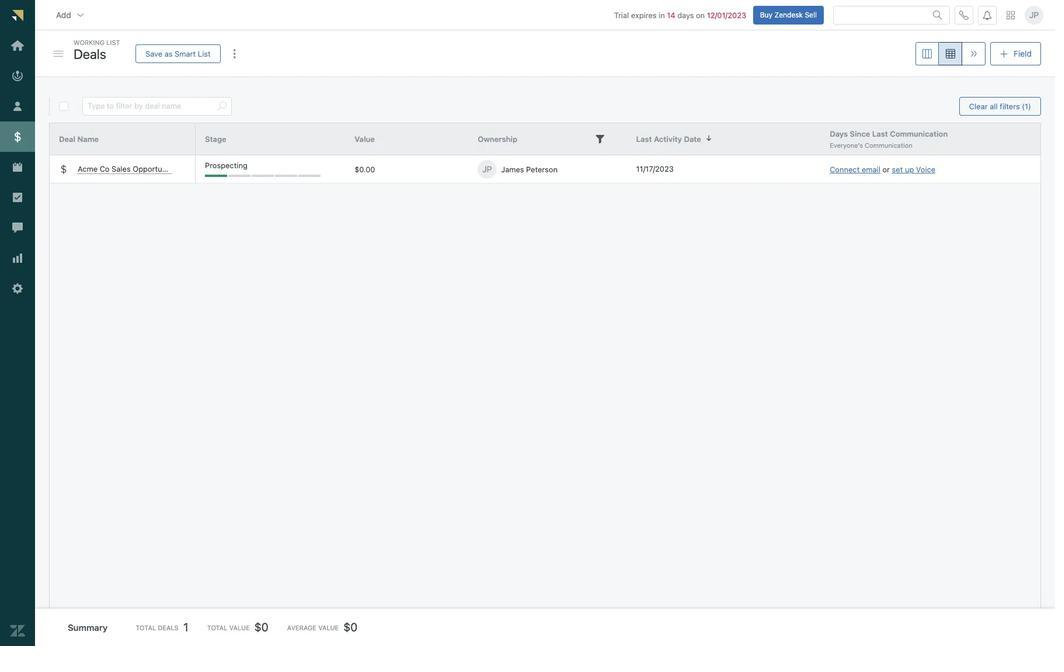 Task type: locate. For each thing, give the bounding box(es) containing it.
0 vertical spatial communication
[[890, 129, 948, 138]]

1 horizontal spatial $0
[[344, 620, 358, 634]]

communication
[[890, 129, 948, 138], [865, 141, 913, 149]]

deals right handler icon
[[74, 46, 106, 62]]

total left 1 at the left bottom of the page
[[136, 624, 156, 631]]

total right 1 at the left bottom of the page
[[207, 624, 228, 631]]

communication up or
[[865, 141, 913, 149]]

bell image
[[983, 10, 992, 20]]

$0 left the average on the left bottom of page
[[255, 620, 269, 634]]

0 horizontal spatial $0
[[255, 620, 269, 634]]

buy zendesk sell
[[760, 10, 817, 19]]

1 horizontal spatial deals
[[158, 624, 179, 631]]

(1)
[[1022, 101, 1032, 111]]

1 total from the left
[[136, 624, 156, 631]]

handler image
[[54, 51, 63, 57]]

jp inside button
[[1030, 10, 1039, 20]]

1 horizontal spatial jp
[[1030, 10, 1039, 20]]

date
[[684, 134, 702, 144]]

deals image
[[59, 164, 68, 174]]

last
[[873, 129, 888, 138], [636, 134, 652, 144]]

1 vertical spatial deals
[[158, 624, 179, 631]]

chevron down image
[[76, 10, 85, 20]]

total
[[136, 624, 156, 631], [207, 624, 228, 631]]

2 total from the left
[[207, 624, 228, 631]]

total for 1
[[136, 624, 156, 631]]

2 value from the left
[[318, 624, 339, 631]]

1 horizontal spatial last
[[873, 129, 888, 138]]

last left activity
[[636, 134, 652, 144]]

on
[[696, 10, 705, 20]]

0 horizontal spatial jp
[[482, 164, 492, 174]]

as
[[165, 49, 173, 58]]

$0
[[255, 620, 269, 634], [344, 620, 358, 634]]

deals inside total deals 1
[[158, 624, 179, 631]]

1 value from the left
[[229, 624, 250, 631]]

12/01/2023
[[707, 10, 747, 20]]

james peterson
[[501, 164, 558, 174]]

average value $0
[[287, 620, 358, 634]]

1 horizontal spatial list
[[198, 49, 211, 58]]

smart
[[175, 49, 196, 58]]

add button
[[47, 3, 95, 27]]

buy zendesk sell button
[[753, 6, 824, 24]]

save as smart list button
[[136, 44, 221, 63]]

average
[[287, 624, 317, 631]]

last right since
[[873, 129, 888, 138]]

1 horizontal spatial total
[[207, 624, 228, 631]]

jp
[[1030, 10, 1039, 20], [482, 164, 492, 174]]

deals
[[74, 46, 106, 62], [158, 624, 179, 631]]

$0 for average value $0
[[344, 620, 358, 634]]

ownership
[[478, 134, 518, 144]]

clear all filters (1) button
[[960, 97, 1042, 116]]

add
[[56, 10, 71, 20]]

since
[[850, 129, 871, 138]]

Type to filter by deal name field
[[88, 98, 213, 115]]

0 horizontal spatial list
[[106, 39, 120, 46]]

value
[[229, 624, 250, 631], [318, 624, 339, 631]]

stage
[[205, 134, 226, 144]]

activity
[[654, 134, 682, 144]]

sell
[[805, 10, 817, 19]]

jp left james
[[482, 164, 492, 174]]

total inside total deals 1
[[136, 624, 156, 631]]

field button
[[991, 42, 1042, 65]]

working list deals
[[74, 39, 120, 62]]

deal name
[[59, 134, 99, 144]]

peterson
[[526, 164, 558, 174]]

or
[[883, 164, 890, 174]]

$0 right the average on the left bottom of page
[[344, 620, 358, 634]]

value right the average on the left bottom of page
[[318, 624, 339, 631]]

1 vertical spatial list
[[198, 49, 211, 58]]

value right 1 at the left bottom of the page
[[229, 624, 250, 631]]

list right smart
[[198, 49, 211, 58]]

2 $0 from the left
[[344, 620, 358, 634]]

0 vertical spatial list
[[106, 39, 120, 46]]

0 horizontal spatial last
[[636, 134, 652, 144]]

value
[[355, 134, 375, 144]]

deals left 1 at the left bottom of the page
[[158, 624, 179, 631]]

jp right zendesk products icon
[[1030, 10, 1039, 20]]

1 horizontal spatial value
[[318, 624, 339, 631]]

value inside total value $0
[[229, 624, 250, 631]]

list right working
[[106, 39, 120, 46]]

0 horizontal spatial deals
[[74, 46, 106, 62]]

deals inside the working list deals
[[74, 46, 106, 62]]

1 vertical spatial communication
[[865, 141, 913, 149]]

co
[[100, 164, 110, 174]]

value inside average value $0
[[318, 624, 339, 631]]

communication up "set up voice" link
[[890, 129, 948, 138]]

↓
[[706, 133, 712, 143]]

name
[[77, 134, 99, 144]]

0 vertical spatial deals
[[74, 46, 106, 62]]

0 horizontal spatial value
[[229, 624, 250, 631]]

1 vertical spatial jp
[[482, 164, 492, 174]]

list
[[106, 39, 120, 46], [198, 49, 211, 58]]

0 horizontal spatial total
[[136, 624, 156, 631]]

1 $0 from the left
[[255, 620, 269, 634]]

zendesk image
[[10, 623, 25, 639]]

total inside total value $0
[[207, 624, 228, 631]]

0 vertical spatial jp
[[1030, 10, 1039, 20]]



Task type: describe. For each thing, give the bounding box(es) containing it.
zendesk products image
[[1007, 11, 1015, 19]]

acme co sales opportunity link
[[78, 164, 175, 174]]

zendesk
[[775, 10, 803, 19]]

acme
[[78, 164, 98, 174]]

$0.00
[[355, 164, 375, 174]]

opportunity
[[133, 164, 175, 174]]

14
[[667, 10, 676, 20]]

total value $0
[[207, 620, 269, 634]]

email
[[862, 164, 881, 174]]

sales
[[112, 164, 131, 174]]

overflow vertical fill image
[[230, 49, 239, 58]]

last activity date ↓
[[636, 133, 712, 144]]

1
[[183, 620, 188, 634]]

prospecting
[[205, 160, 248, 170]]

set up voice link
[[892, 164, 936, 174]]

total for $0
[[207, 624, 228, 631]]

calls image
[[960, 10, 969, 20]]

deal
[[59, 134, 75, 144]]

jp button
[[1025, 6, 1044, 24]]

11/17/2023
[[636, 164, 674, 174]]

total deals 1
[[136, 620, 188, 634]]

value for total value $0
[[229, 624, 250, 631]]

connect email or set up voice
[[830, 164, 936, 174]]

$0 for total value $0
[[255, 620, 269, 634]]

set
[[892, 164, 903, 174]]

search image
[[933, 10, 943, 20]]

clear
[[970, 101, 988, 111]]

everyone's
[[830, 141, 863, 149]]

days
[[830, 129, 848, 138]]

trial expires in 14 days on 12/01/2023
[[614, 10, 747, 20]]

james
[[501, 164, 524, 174]]

in
[[659, 10, 665, 20]]

voice
[[916, 164, 936, 174]]

filter fill image
[[596, 134, 605, 144]]

trial
[[614, 10, 629, 20]]

summary
[[68, 622, 108, 633]]

value for average value $0
[[318, 624, 339, 631]]

acme co sales opportunity
[[78, 164, 175, 174]]

buy
[[760, 10, 773, 19]]

up
[[905, 164, 914, 174]]

connect
[[830, 164, 860, 174]]

expires
[[631, 10, 657, 20]]

list inside the working list deals
[[106, 39, 120, 46]]

save
[[145, 49, 162, 58]]

clear all filters (1)
[[970, 101, 1032, 111]]

last inside "last activity date ↓"
[[636, 134, 652, 144]]

last inside "days since last communication everyone's communication"
[[873, 129, 888, 138]]

all
[[990, 101, 998, 111]]

days
[[678, 10, 694, 20]]

filters
[[1000, 101, 1020, 111]]

list inside save as smart list button
[[198, 49, 211, 58]]

save as smart list
[[145, 49, 211, 58]]

working
[[74, 39, 105, 46]]

field
[[1014, 48, 1032, 58]]

connect email link
[[830, 164, 881, 174]]

days since last communication everyone's communication
[[830, 129, 948, 149]]

search image
[[217, 102, 227, 111]]



Task type: vqa. For each thing, say whether or not it's contained in the screenshot.
the leftmost to
no



